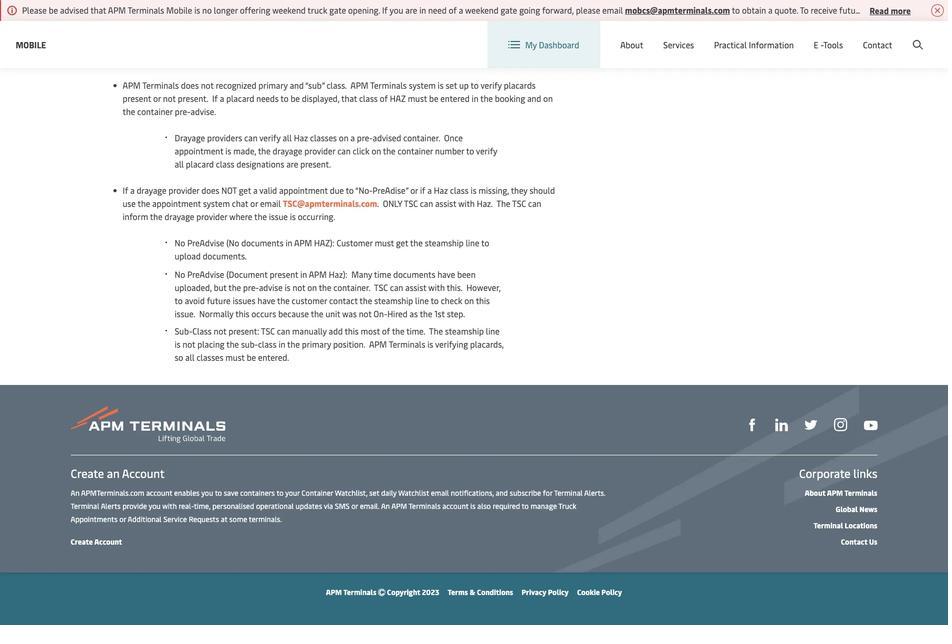 Task type: locate. For each thing, give the bounding box(es) containing it.
0 horizontal spatial alerts
[[101, 501, 121, 511]]

0 horizontal spatial haz
[[294, 132, 308, 143]]

can down time on the top of the page
[[390, 282, 403, 293]]

line up as
[[415, 295, 429, 306]]

1 vertical spatial drayage
[[137, 184, 166, 196]]

on inside equipment history in track & trace on our homepage
[[176, 27, 186, 38]]

no inside no preadvise (no documents in apm haz): customer must get the steamship line to upload documents.
[[175, 237, 185, 249]]

a inside apm terminals does not recognized primary and "sub" class.  apm terminals system is set up to verify placards present or not present.  if a placard needs to be displayed, that class of haz must be entered in the booking and on the container pre-advise.
[[220, 92, 224, 104]]

1 vertical spatial haz
[[434, 184, 448, 196]]

to inside if a drayage provider does not get a valid appointment due to "no-preadise" or if a haz class is missing, they should use the appointment system chat or email
[[346, 184, 354, 196]]

a inside drayage providers can verify all haz classes on a pre-advised container.  once appointment is made, the drayage provider can click on the container number to verify all placard class designations are present.
[[351, 132, 355, 143]]

via inside an apmterminals.com account enables you to save containers to your container watchlist, set daily watchlist email notifications, and subscribe for terminal alerts. terminal alerts provide you with real-time, personalised operational updates via sms or email. an apm terminals account is also required to manage truck appointments or additional service requests at some terminals.
[[324, 501, 333, 511]]

2 horizontal spatial and
[[527, 92, 541, 104]]

documents
[[241, 237, 284, 249], [393, 269, 436, 280]]

1 policy from the left
[[548, 587, 569, 597]]

1 horizontal spatial set
[[446, 79, 457, 91]]

2 no from the top
[[175, 269, 185, 280]]

0 horizontal spatial sms
[[335, 501, 350, 511]]

was
[[342, 308, 357, 319]]

0 horizontal spatial present
[[123, 92, 151, 104]]

mobile link
[[16, 38, 46, 51]]

create account
[[71, 537, 122, 547]]

1 horizontal spatial the
[[497, 198, 511, 209]]

contact us link
[[841, 537, 878, 547]]

create right /
[[871, 31, 896, 42]]

not up customer
[[293, 282, 305, 293]]

0 vertical spatial the
[[497, 198, 511, 209]]

pre- up drayage
[[175, 106, 191, 117]]

is left missing, at top right
[[471, 184, 477, 196]]

are left need
[[406, 4, 417, 16]]

must inside no preadvise (no documents in apm haz): customer must get the steamship line to upload documents.
[[375, 237, 394, 249]]

this inside sub-class not present: tsc can manually add this most of the time.  the steamship line is not placing the sub-class in the primary position.  apm terminals is verifying placards, so all classes must be entered.
[[345, 325, 359, 337]]

is left no
[[194, 4, 200, 16]]

not left on-
[[359, 308, 372, 319]]

set inside an apmterminals.com account enables you to save containers to your container watchlist, set daily watchlist email notifications, and subscribe for terminal alerts. terminal alerts provide you with real-time, personalised operational updates via sms or email. an apm terminals account is also required to manage truck appointments or additional service requests at some terminals.
[[369, 488, 380, 498]]

2 vertical spatial you
[[149, 501, 161, 511]]

1 vertical spatial tsc@apmterminals.com
[[283, 198, 377, 209]]

terminals inside sub-class not present: tsc can manually add this most of the time.  the steamship line is not placing the sub-class in the primary position.  apm terminals is verifying placards, so all classes must be entered.
[[389, 338, 425, 350]]

not up advise.
[[201, 79, 214, 91]]

1 vertical spatial you
[[201, 488, 213, 498]]

us
[[869, 537, 878, 547]]

2 horizontal spatial you
[[390, 4, 403, 16]]

missing,
[[479, 184, 509, 196]]

close alert image
[[932, 4, 944, 17]]

your
[[285, 488, 300, 498]]

cookie
[[577, 587, 600, 597]]

1 vertical spatial account
[[122, 466, 165, 481]]

0 horizontal spatial the
[[429, 325, 443, 337]]

create left an
[[71, 466, 104, 481]]

to inside drayage providers can verify all haz classes on a pre-advised container.  once appointment is made, the drayage provider can click on the container number to verify all placard class designations are present.
[[466, 145, 474, 157]]

1 no from the top
[[175, 237, 185, 249]]

have up 'occurs' on the left
[[258, 295, 275, 306]]

must inside apm terminals does not recognized primary and "sub" class.  apm terminals system is set up to verify placards present or not present.  if a placard needs to be displayed, that class of haz must be entered in the booking and on the container pre-advise.
[[408, 92, 427, 104]]

set left up
[[446, 79, 457, 91]]

appointment inside drayage providers can verify all haz classes on a pre-advised container.  once appointment is made, the drayage provider can click on the container number to verify all placard class designations are present.
[[175, 145, 223, 157]]

tsc inside sub-class not present: tsc can manually add this most of the time.  the steamship line is not placing the sub-class in the primary position.  apm terminals is verifying placards, so all classes must be entered.
[[261, 325, 275, 337]]

is up so
[[175, 338, 181, 350]]

present inside no preadvise (document present in apm haz):  many time documents have been uploaded, but the pre-advise is not on the container.  tsc can assist with this.  however, to avoid future issues have the customer contact the steamship line to check on this issue.  normally this occurs because the unit was not on-hired as the 1st step.
[[270, 269, 298, 280]]

2 vertical spatial create
[[71, 537, 93, 547]]

in inside no preadvise (no documents in apm haz): customer must get the steamship line to upload documents.
[[286, 237, 292, 249]]

0 vertical spatial drayage
[[273, 145, 303, 157]]

2 horizontal spatial if
[[382, 4, 388, 16]]

set for watchlist,
[[369, 488, 380, 498]]

manage
[[531, 501, 557, 511]]

get inside if a drayage provider does not get a valid appointment due to "no-preadise" or if a haz class is missing, they should use the appointment system chat or email
[[239, 184, 251, 196]]

0 vertical spatial primary
[[259, 79, 288, 91]]

an apmterminals.com account enables you to save containers to your container watchlist, set daily watchlist email notifications, and subscribe for terminal alerts. terminal alerts provide you with real-time, personalised operational updates via sms or email. an apm terminals account is also required to manage truck appointments or additional service requests at some terminals.
[[71, 488, 606, 524]]

if up use
[[123, 184, 128, 196]]

set inside apm terminals does not recognized primary and "sub" class.  apm terminals system is set up to verify placards present or not present.  if a placard needs to be displayed, that class of haz must be entered in the booking and on the container pre-advise.
[[446, 79, 457, 91]]

is up entered
[[438, 79, 444, 91]]

class
[[359, 92, 378, 104], [216, 158, 235, 170], [450, 184, 469, 196], [258, 338, 277, 350]]

2 vertical spatial drayage
[[165, 211, 194, 222]]

terminal up appointments
[[71, 501, 99, 511]]

2 weekend from the left
[[465, 4, 499, 16]]

container inside apm terminals does not recognized primary and "sub" class.  apm terminals system is set up to verify placards present or not present.  if a placard needs to be displayed, that class of haz must be entered in the booking and on the container pre-advise.
[[137, 106, 173, 117]]

& left trace
[[146, 27, 152, 38]]

of right need
[[449, 4, 457, 16]]

global inside button
[[746, 31, 770, 42]]

provider left not
[[169, 184, 199, 196]]

will
[[245, 27, 258, 38]]

present:
[[229, 325, 259, 337]]

mobile up our
[[166, 4, 192, 16]]

hired
[[388, 308, 408, 319]]

pre- up click
[[357, 132, 373, 143]]

0 vertical spatial alerts
[[865, 4, 888, 16]]

all
[[283, 132, 292, 143], [175, 158, 184, 170], [185, 352, 195, 363]]

about apm terminals
[[805, 488, 878, 498]]

advised inside drayage providers can verify all haz classes on a pre-advised container.  once appointment is made, the drayage provider can click on the container number to verify all placard class designations are present.
[[373, 132, 401, 143]]

0 vertical spatial provider
[[305, 145, 336, 157]]

class up entered.
[[258, 338, 277, 350]]

1 horizontal spatial container
[[398, 145, 433, 157]]

no inside no preadvise (document present in apm haz):  many time documents have been uploaded, but the pre-advise is not on the container.  tsc can assist with this.  however, to avoid future issues have the customer contact the steamship line to check on this issue.  normally this occurs because the unit was not on-hired as the 1st step.
[[175, 269, 185, 280]]

1 vertical spatial tsc@apmterminals.com link
[[283, 198, 377, 209]]

0 vertical spatial haz
[[294, 132, 308, 143]]

0 vertical spatial placard
[[226, 92, 254, 104]]

all down drayage
[[175, 158, 184, 170]]

on right check at left top
[[465, 295, 474, 306]]

apm terminals does not recognized primary and "sub" class.  apm terminals system is set up to verify placards present or not present.  if a placard needs to be displayed, that class of haz must be entered in the booking and on the container pre-advise.
[[123, 79, 553, 117]]

1 horizontal spatial get
[[396, 237, 408, 249]]

no for no preadvise (document present in apm haz):  many time documents have been uploaded, but the pre-advise is not on the container.  tsc can assist with this.  however, to avoid future issues have the customer contact the steamship line to check on this issue.  normally this occurs because the unit was not on-hired as the 1st step.
[[175, 269, 185, 280]]

0 vertical spatial about
[[621, 39, 644, 50]]

set
[[446, 79, 457, 91], [369, 488, 380, 498]]

get up chat in the top of the page
[[239, 184, 251, 196]]

appointments
[[71, 514, 118, 524]]

tsc down 'occurs' on the left
[[261, 325, 275, 337]]

a down recognized
[[220, 92, 224, 104]]

class down made,
[[216, 158, 235, 170]]

should
[[530, 184, 555, 196]]

account down appointments
[[94, 537, 122, 547]]

set up "email."
[[369, 488, 380, 498]]

terminals
[[128, 4, 164, 16], [142, 79, 179, 91], [370, 79, 407, 91], [389, 338, 425, 350], [845, 488, 878, 498], [409, 501, 441, 511], [344, 587, 377, 597]]

on inside apm terminals does not recognized primary and "sub" class.  apm terminals system is set up to verify placards present or not present.  if a placard needs to be displayed, that class of haz must be entered in the booking and on the container pre-advise.
[[543, 92, 553, 104]]

with inside .  only tsc can assist with haz.  the tsc can inform the drayage provider where the issue is occurring.
[[458, 198, 475, 209]]

1 preadvise from the top
[[187, 237, 224, 249]]

in right history at the right of the page
[[533, 14, 540, 25]]

appointment right use
[[152, 198, 201, 209]]

1 vertical spatial via
[[324, 501, 333, 511]]

primary up needs
[[259, 79, 288, 91]]

privacy
[[522, 587, 547, 597]]

apm inside sub-class not present: tsc can manually add this most of the time.  the steamship line is not placing the sub-class in the primary position.  apm terminals is verifying placards, so all classes must be entered.
[[369, 338, 387, 350]]

does
[[181, 79, 199, 91], [202, 184, 219, 196]]

are left present.
[[286, 158, 298, 170]]

1 vertical spatial no
[[175, 269, 185, 280]]

1 horizontal spatial and
[[496, 488, 508, 498]]

1 horizontal spatial an
[[381, 501, 390, 511]]

apm inside no preadvise (no documents in apm haz): customer must get the steamship line to upload documents.
[[294, 237, 312, 249]]

account down more at the top right of the page
[[897, 31, 928, 42]]

policy right privacy
[[548, 587, 569, 597]]

fill 44 link
[[805, 418, 817, 431]]

sub-
[[175, 325, 192, 337]]

is inside an apmterminals.com account enables you to save containers to your container watchlist, set daily watchlist email notifications, and subscribe for terminal alerts. terminal alerts provide you with real-time, personalised operational updates via sms or email. an apm terminals account is also required to manage truck appointments or additional service requests at some terminals.
[[471, 501, 476, 511]]

of inside sub-class not present: tsc can manually add this most of the time.  the steamship line is not placing the sub-class in the primary position.  apm terminals is verifying placards, so all classes must be entered.
[[382, 325, 390, 337]]

class inside sub-class not present: tsc can manually add this most of the time.  the steamship line is not placing the sub-class in the primary position.  apm terminals is verifying placards, so all classes must be entered.
[[258, 338, 277, 350]]

0 vertical spatial have
[[438, 269, 455, 280]]

1 horizontal spatial if
[[212, 92, 218, 104]]

0 vertical spatial does
[[181, 79, 199, 91]]

1 horizontal spatial this
[[345, 325, 359, 337]]

placards
[[504, 79, 536, 91]]

watchlist,
[[335, 488, 368, 498]]

provider inside drayage providers can verify all haz classes on a pre-advised container.  once appointment is made, the drayage provider can click on the container number to verify all placard class designations are present.
[[305, 145, 336, 157]]

privacy policy
[[522, 587, 569, 597]]

2 horizontal spatial must
[[408, 92, 427, 104]]

be down sub-
[[247, 352, 256, 363]]

account right an
[[122, 466, 165, 481]]

0 vertical spatial global
[[746, 31, 770, 42]]

must inside sub-class not present: tsc can manually add this most of the time.  the steamship line is not placing the sub-class in the primary position.  apm terminals is verifying placards, so all classes must be entered.
[[226, 352, 245, 363]]

can left click
[[338, 145, 351, 157]]

1 horizontal spatial placard
[[226, 92, 254, 104]]

about down corporate
[[805, 488, 826, 498]]

my dashboard button
[[509, 21, 580, 68]]

if a drayage provider does not get a valid appointment due to "no-preadise" or if a haz class is missing, they should use the appointment system chat or email
[[123, 184, 555, 209]]

1 horizontal spatial must
[[375, 237, 394, 249]]

policy for cookie policy
[[602, 587, 622, 597]]

conditions
[[477, 587, 513, 597]]

set for is
[[446, 79, 457, 91]]

add
[[329, 325, 343, 337]]

0 vertical spatial assist
[[435, 198, 456, 209]]

ⓒ
[[378, 587, 386, 597]]

line inside no preadvise (document present in apm haz):  many time documents have been uploaded, but the pre-advise is not on the container.  tsc can assist with this.  however, to avoid future issues have the customer contact the steamship line to check on this issue.  normally this occurs because the unit was not on-hired as the 1st step.
[[415, 295, 429, 306]]

haz inside drayage providers can verify all haz classes on a pre-advised container.  once appointment is made, the drayage provider can click on the container number to verify all placard class designations are present.
[[294, 132, 308, 143]]

2 policy from the left
[[602, 587, 622, 597]]

via
[[890, 4, 900, 16], [324, 501, 333, 511]]

you tube link
[[864, 418, 878, 431]]

0 vertical spatial and
[[290, 79, 304, 91]]

all right so
[[185, 352, 195, 363]]

verify up designations
[[259, 132, 281, 143]]

0 horizontal spatial set
[[369, 488, 380, 498]]

receive
[[811, 4, 838, 16]]

email inside if a drayage provider does not get a valid appointment due to "no-preadise" or if a haz class is missing, they should use the appointment system chat or email
[[260, 198, 281, 209]]

verify right number
[[476, 145, 497, 157]]

switch location
[[653, 30, 712, 42]]

operational
[[256, 501, 294, 511]]

haz):
[[314, 237, 335, 249]]

1 vertical spatial advised
[[373, 132, 401, 143]]

1 vertical spatial documents
[[393, 269, 436, 280]]

line inside sub-class not present: tsc can manually add this most of the time.  the steamship line is not placing the sub-class in the primary position.  apm terminals is verifying placards, so all classes must be entered.
[[486, 325, 500, 337]]

cookie policy
[[577, 587, 622, 597]]

preadvise inside no preadvise (no documents in apm haz): customer must get the steamship line to upload documents.
[[187, 237, 224, 249]]

preadvise inside no preadvise (document present in apm haz):  many time documents have been uploaded, but the pre-advise is not on the container.  tsc can assist with this.  however, to avoid future issues have the customer contact the steamship line to check on this issue.  normally this occurs because the unit was not on-hired as the 1st step.
[[187, 269, 224, 280]]

service
[[163, 514, 187, 524]]

in
[[420, 4, 426, 16], [533, 14, 540, 25], [472, 92, 479, 104], [286, 237, 292, 249], [300, 269, 307, 280], [279, 338, 285, 350]]

apmt footer logo image
[[71, 406, 225, 443]]

tsc@apmterminals.com down obtain
[[693, 18, 787, 30]]

pre- inside no preadvise (document present in apm haz):  many time documents have been uploaded, but the pre-advise is not on the container.  tsc can assist with this.  however, to avoid future issues have the customer contact the steamship line to check on this issue.  normally this occurs because the unit was not on-hired as the 1st step.
[[243, 282, 259, 293]]

global for global menu
[[746, 31, 770, 42]]

practical
[[714, 39, 747, 50]]

create for create account
[[71, 537, 93, 547]]

2 vertical spatial with
[[162, 501, 177, 511]]

of left haz
[[380, 92, 388, 104]]

only
[[383, 198, 402, 209]]

line
[[388, 27, 402, 38], [466, 237, 480, 249], [415, 295, 429, 306], [486, 325, 500, 337]]

-
[[821, 39, 824, 50]]

equipment history in track & trace on our homepage
[[123, 14, 540, 38]]

0 horizontal spatial gate
[[330, 4, 346, 16]]

steamship up the "hired"
[[374, 295, 413, 306]]

1 horizontal spatial haz
[[434, 184, 448, 196]]

must right haz
[[408, 92, 427, 104]]

1 horizontal spatial documents
[[393, 269, 436, 280]]

switch
[[653, 30, 678, 42]]

documents right (no
[[241, 237, 284, 249]]

that inside apm terminals does not recognized primary and "sub" class.  apm terminals system is set up to verify placards present or not present.  if a placard needs to be displayed, that class of haz must be entered in the booking and on the container pre-advise.
[[341, 92, 357, 104]]

0 horizontal spatial about
[[621, 39, 644, 50]]

read more
[[870, 4, 911, 16]]

sms inside an apmterminals.com account enables you to save containers to your container watchlist, set daily watchlist email notifications, and subscribe for terminal alerts. terminal alerts provide you with real-time, personalised operational updates via sms or email. an apm terminals account is also required to manage truck appointments or additional service requests at some terminals.
[[335, 501, 350, 511]]

container inside drayage providers can verify all haz classes on a pre-advised container.  once appointment is made, the drayage provider can click on the container number to verify all placard class designations are present.
[[398, 145, 433, 157]]

no up uploaded,
[[175, 269, 185, 280]]

mobcs@apmterminals.com link
[[625, 4, 730, 16]]

advise.
[[191, 106, 216, 117]]

documents.
[[203, 250, 247, 262]]

is left verifying
[[428, 338, 433, 350]]

issues
[[233, 295, 256, 306]]

on right booking
[[543, 92, 553, 104]]

about left 'switch'
[[621, 39, 644, 50]]

system left up
[[409, 79, 436, 91]]

weekend up "normally"
[[272, 4, 306, 16]]

this down issues at the left top
[[235, 308, 250, 319]]

1 horizontal spatial &
[[470, 587, 476, 597]]

a up use
[[130, 184, 135, 196]]

line up been
[[466, 237, 480, 249]]

primary
[[259, 79, 288, 91], [302, 338, 331, 350]]

0 horizontal spatial and
[[290, 79, 304, 91]]

appointment
[[175, 145, 223, 157], [279, 184, 328, 196], [152, 198, 201, 209]]

track
[[123, 27, 144, 38]]

not
[[201, 79, 214, 91], [163, 92, 176, 104], [293, 282, 305, 293], [359, 308, 372, 319], [214, 325, 227, 337], [183, 338, 195, 350]]

pre- inside drayage providers can verify all haz classes on a pre-advised container.  once appointment is made, the drayage provider can click on the container number to verify all placard class designations are present.
[[357, 132, 373, 143]]

0 vertical spatial must
[[408, 92, 427, 104]]

1 vertical spatial alerts
[[101, 501, 121, 511]]

a left 'valid'
[[253, 184, 258, 196]]

tsc
[[404, 198, 418, 209], [512, 198, 526, 209], [374, 282, 388, 293], [261, 325, 275, 337]]

0 horizontal spatial mobile
[[16, 39, 46, 50]]

drayage inside .  only tsc can assist with haz.  the tsc can inform the drayage provider where the issue is occurring.
[[165, 211, 194, 222]]

1 vertical spatial with
[[429, 282, 445, 293]]

0 horizontal spatial via
[[324, 501, 333, 511]]

0 horizontal spatial documents
[[241, 237, 284, 249]]

1 vertical spatial container
[[398, 145, 433, 157]]

1 vertical spatial have
[[258, 295, 275, 306]]

0 horizontal spatial with
[[162, 501, 177, 511]]

1 vertical spatial verify
[[259, 132, 281, 143]]

due
[[330, 184, 344, 196]]

sms
[[935, 4, 948, 16], [335, 501, 350, 511]]

many
[[352, 269, 372, 280]]

in inside sub-class not present: tsc can manually add this most of the time.  the steamship line is not placing the sub-class in the primary position.  apm terminals is verifying placards, so all classes must be entered.
[[279, 338, 285, 350]]

1 vertical spatial global
[[836, 504, 858, 514]]

if up advise.
[[212, 92, 218, 104]]

contact
[[329, 295, 358, 306]]

& right the terms
[[470, 587, 476, 597]]

preadvise up uploaded,
[[187, 269, 224, 280]]

steamship up verifying
[[445, 325, 484, 337]]

advised right please
[[60, 4, 89, 16]]

system
[[409, 79, 436, 91], [203, 198, 230, 209]]

email left close alert icon
[[902, 4, 923, 16]]

be inside sub-class not present: tsc can manually add this most of the time.  the steamship line is not placing the sub-class in the primary position.  apm terminals is verifying placards, so all classes must be entered.
[[247, 352, 256, 363]]

alerts down apmterminals.com
[[101, 501, 121, 511]]

1 vertical spatial the
[[429, 325, 443, 337]]

present
[[123, 92, 151, 104], [270, 269, 298, 280]]

preadvise up upload on the left of the page
[[187, 237, 224, 249]]

sms down watchlist,
[[335, 501, 350, 511]]

instagram image
[[834, 418, 847, 432]]

does left not
[[202, 184, 219, 196]]

drayage up upload on the left of the page
[[165, 211, 194, 222]]

the inside sub-class not present: tsc can manually add this most of the time.  the steamship line is not placing the sub-class in the primary position.  apm terminals is verifying placards, so all classes must be entered.
[[429, 325, 443, 337]]

get down only on the left top of page
[[396, 237, 408, 249]]

0 vertical spatial account
[[897, 31, 928, 42]]

truck
[[308, 4, 327, 16]]

2 horizontal spatial pre-
[[357, 132, 373, 143]]

class left missing, at top right
[[450, 184, 469, 196]]

0 horizontal spatial container
[[137, 106, 173, 117]]

classes
[[310, 132, 337, 143], [197, 352, 223, 363]]

must right customer at left top
[[375, 237, 394, 249]]

1 vertical spatial get
[[396, 237, 408, 249]]

youtube image
[[864, 421, 878, 430]]

terminals inside an apmterminals.com account enables you to save containers to your container watchlist, set daily watchlist email notifications, and subscribe for terminal alerts. terminal alerts provide you with real-time, personalised operational updates via sms or email. an apm terminals account is also required to manage truck appointments or additional service requests at some terminals.
[[409, 501, 441, 511]]

2 preadvise from the top
[[187, 269, 224, 280]]

0 horizontal spatial advised
[[60, 4, 89, 16]]

classes up present.
[[310, 132, 337, 143]]

forward,
[[542, 4, 574, 16]]

class left haz
[[359, 92, 378, 104]]

account left enables
[[146, 488, 172, 498]]

or inside apm terminals does not recognized primary and "sub" class.  apm terminals system is set up to verify placards present or not present.  if a placard needs to be displayed, that class of haz must be entered in the booking and on the container pre-advise.
[[153, 92, 161, 104]]

for
[[543, 488, 553, 498]]

global menu
[[746, 31, 794, 42]]

an up appointments
[[71, 488, 79, 498]]

0 vertical spatial appointment
[[175, 145, 223, 157]]

you up will normally show the last steamship line that is attached to the unit.
[[390, 4, 403, 16]]

email inside an apmterminals.com account enables you to save containers to your container watchlist, set daily watchlist email notifications, and subscribe for terminal alerts. terminal alerts provide you with real-time, personalised operational updates via sms or email. an apm terminals account is also required to manage truck appointments or additional service requests at some terminals.
[[431, 488, 449, 498]]

0 vertical spatial pre-
[[175, 106, 191, 117]]

1 vertical spatial are
[[286, 158, 298, 170]]

gate
[[330, 4, 346, 16], [501, 4, 517, 16]]

assist inside .  only tsc can assist with haz.  the tsc can inform the drayage provider where the issue is occurring.
[[435, 198, 456, 209]]

this right add
[[345, 325, 359, 337]]

subscribe
[[510, 488, 541, 498]]

class
[[192, 325, 212, 337]]

save
[[224, 488, 238, 498]]

2 vertical spatial all
[[185, 352, 195, 363]]

steamship inside sub-class not present: tsc can manually add this most of the time.  the steamship line is not placing the sub-class in the primary position.  apm terminals is verifying placards, so all classes must be entered.
[[445, 325, 484, 337]]

that
[[90, 4, 106, 16], [404, 27, 420, 38], [341, 92, 357, 104]]

steamship inside no preadvise (no documents in apm haz): customer must get the steamship line to upload documents.
[[425, 237, 464, 249]]

tsc@apmterminals.com link
[[675, 18, 862, 31], [283, 198, 377, 209]]

more
[[891, 4, 911, 16]]

2 horizontal spatial that
[[404, 27, 420, 38]]

email
[[603, 4, 623, 16], [902, 4, 923, 16], [260, 198, 281, 209], [431, 488, 449, 498]]

placard inside drayage providers can verify all haz classes on a pre-advised container.  once appointment is made, the drayage provider can click on the container number to verify all placard class designations are present.
[[186, 158, 214, 170]]

0 horizontal spatial terminal
[[71, 501, 99, 511]]

1 vertical spatial pre-
[[357, 132, 373, 143]]

0 horizontal spatial classes
[[197, 352, 223, 363]]

drayage up designations
[[273, 145, 303, 157]]

create account link
[[71, 537, 122, 547]]

can down if
[[420, 198, 433, 209]]

going
[[519, 4, 540, 16]]

the inside if a drayage provider does not get a valid appointment due to "no-preadise" or if a haz class is missing, they should use the appointment system chat or email
[[138, 198, 150, 209]]

0 vertical spatial this
[[476, 295, 490, 306]]

1 vertical spatial set
[[369, 488, 380, 498]]

get inside no preadvise (no documents in apm haz): customer must get the steamship line to upload documents.
[[396, 237, 408, 249]]

terminal up "truck"
[[554, 488, 583, 498]]

via right read at the right top of page
[[890, 4, 900, 16]]

documents inside no preadvise (document present in apm haz):  many time documents have been uploaded, but the pre-advise is not on the container.  tsc can assist with this.  however, to avoid future issues have the customer contact the steamship line to check on this issue.  normally this occurs because the unit was not on-hired as the 1st step.
[[393, 269, 436, 280]]

this down however,
[[476, 295, 490, 306]]

linkedin__x28_alt_x29__3_ link
[[775, 418, 788, 431]]

1 vertical spatial and
[[527, 92, 541, 104]]

in left need
[[420, 4, 426, 16]]

0 horizontal spatial are
[[286, 158, 298, 170]]

the down 1st
[[429, 325, 443, 337]]

0 horizontal spatial weekend
[[272, 4, 306, 16]]

2 horizontal spatial with
[[458, 198, 475, 209]]

terminal down global news
[[814, 521, 843, 531]]

truck
[[559, 501, 577, 511]]

0 vertical spatial account
[[146, 488, 172, 498]]

provider up present.
[[305, 145, 336, 157]]

no up upload on the left of the page
[[175, 237, 185, 249]]

terminal
[[554, 488, 583, 498], [71, 501, 99, 511], [814, 521, 843, 531]]

line up placards,
[[486, 325, 500, 337]]

about button
[[621, 21, 644, 68]]

apm
[[108, 4, 126, 16], [123, 79, 141, 91], [351, 79, 369, 91], [294, 237, 312, 249], [309, 269, 327, 280], [369, 338, 387, 350], [827, 488, 843, 498], [392, 501, 407, 511], [326, 587, 342, 597]]

1 vertical spatial if
[[212, 92, 218, 104]]

1 horizontal spatial advised
[[373, 132, 401, 143]]

be left entered
[[429, 92, 439, 104]]

1 vertical spatial this
[[235, 308, 250, 319]]



Task type: vqa. For each thing, say whether or not it's contained in the screenshot.
'up' within the APM Terminals will invest up to R$2.6 billion in the new container terminal and begin operations with an initial capacity of 400,000 TEUs, adding 55% more capacity in the port complex. Once all regulatory approvals have been obtained and the permits required to build the facility are issued, APM Terminals plans to finalize construction within 24 months, and expects the terminal to be fully operational by the end of 2025
no



Task type: describe. For each thing, give the bounding box(es) containing it.
privacy policy link
[[522, 587, 569, 597]]

made,
[[233, 145, 256, 157]]

2 vertical spatial terminal
[[814, 521, 843, 531]]

on up customer
[[308, 282, 317, 293]]

personalised
[[212, 501, 254, 511]]

is left attached
[[422, 27, 428, 38]]

read
[[870, 4, 889, 16]]

system inside apm terminals does not recognized primary and "sub" class.  apm terminals system is set up to verify placards present or not present.  if a placard needs to be displayed, that class of haz must be entered in the booking and on the container pre-advise.
[[409, 79, 436, 91]]

apm inside no preadvise (document present in apm haz):  many time documents have been uploaded, but the pre-advise is not on the container.  tsc can assist with this.  however, to avoid future issues have the customer contact the steamship line to check on this issue.  normally this occurs because the unit was not on-hired as the 1st step.
[[309, 269, 327, 280]]

1 horizontal spatial tsc@apmterminals.com
[[693, 18, 787, 30]]

if inside apm terminals does not recognized primary and "sub" class.  apm terminals system is set up to verify placards present or not present.  if a placard needs to be displayed, that class of haz must be entered in the booking and on the container pre-advise.
[[212, 92, 218, 104]]

designations
[[237, 158, 284, 170]]

homepage
[[203, 27, 243, 38]]

1 horizontal spatial sms
[[935, 4, 948, 16]]

they
[[511, 184, 528, 196]]

line left attached
[[388, 27, 402, 38]]

can inside no preadvise (document present in apm haz):  many time documents have been uploaded, but the pre-advise is not on the container.  tsc can assist with this.  however, to avoid future issues have the customer contact the steamship line to check on this issue.  normally this occurs because the unit was not on-hired as the 1st step.
[[390, 282, 403, 293]]

system inside if a drayage provider does not get a valid appointment due to "no-preadise" or if a haz class is missing, they should use the appointment system chat or email
[[203, 198, 230, 209]]

be left displayed,
[[291, 92, 300, 104]]

the inside .  only tsc can assist with haz.  the tsc can inform the drayage provider where the issue is occurring.
[[497, 198, 511, 209]]

tsc down they
[[512, 198, 526, 209]]

some
[[229, 514, 247, 524]]

links
[[854, 466, 878, 481]]

about for about
[[621, 39, 644, 50]]

0 horizontal spatial tsc@apmterminals.com
[[283, 198, 377, 209]]

placards,
[[470, 338, 504, 350]]

if
[[420, 184, 426, 196]]

to left save
[[215, 488, 222, 498]]

documents inside no preadvise (no documents in apm haz): customer must get the steamship line to upload documents.
[[241, 237, 284, 249]]

are inside drayage providers can verify all haz classes on a pre-advised container.  once appointment is made, the drayage provider can click on the container number to verify all placard class designations are present.
[[286, 158, 298, 170]]

drayage inside drayage providers can verify all haz classes on a pre-advised container.  once appointment is made, the drayage provider can click on the container number to verify all placard class designations are present.
[[273, 145, 303, 157]]

0 vertical spatial you
[[390, 4, 403, 16]]

0 horizontal spatial that
[[90, 4, 106, 16]]

corporate
[[799, 466, 851, 481]]

login / create account
[[844, 31, 928, 42]]

information
[[749, 39, 794, 50]]

e -tools
[[814, 39, 843, 50]]

with inside no preadvise (document present in apm haz):  many time documents have been uploaded, but the pre-advise is not on the container.  tsc can assist with this.  however, to avoid future issues have the customer contact the steamship line to check on this issue.  normally this occurs because the unit was not on-hired as the 1st step.
[[429, 282, 445, 293]]

where
[[229, 211, 252, 222]]

contact us
[[841, 537, 878, 547]]

daily
[[381, 488, 397, 498]]

quote. to
[[775, 4, 809, 16]]

apm terminals ⓒ copyright 2023
[[326, 587, 439, 597]]

instagram link
[[834, 418, 847, 432]]

1 horizontal spatial have
[[438, 269, 455, 280]]

last
[[332, 27, 345, 38]]

contact for contact us
[[841, 537, 868, 547]]

alerts inside an apmterminals.com account enables you to save containers to your container watchlist, set daily watchlist email notifications, and subscribe for terminal alerts. terminal alerts provide you with real-time, personalised operational updates via sms or email. an apm terminals account is also required to manage truck appointments or additional service requests at some terminals.
[[101, 501, 121, 511]]

to inside no preadvise (no documents in apm haz): customer must get the steamship line to upload documents.
[[481, 237, 489, 249]]

2 horizontal spatial this
[[476, 295, 490, 306]]

our
[[188, 27, 201, 38]]

1 horizontal spatial you
[[201, 488, 213, 498]]

of inside apm terminals does not recognized primary and "sub" class.  apm terminals system is set up to verify placards present or not present.  if a placard needs to be displayed, that class of haz must be entered in the booking and on the container pre-advise.
[[380, 92, 388, 104]]

terms
[[448, 587, 468, 597]]

not up the placing on the bottom
[[214, 325, 227, 337]]

a right need
[[459, 4, 463, 16]]

tsc inside no preadvise (document present in apm haz):  many time documents have been uploaded, but the pre-advise is not on the container.  tsc can assist with this.  however, to avoid future issues have the customer contact the steamship line to check on this issue.  normally this occurs because the unit was not on-hired as the 1st step.
[[374, 282, 388, 293]]

because
[[278, 308, 309, 319]]

0 vertical spatial create
[[871, 31, 896, 42]]

on down apm terminals does not recognized primary and "sub" class.  apm terminals system is set up to verify placards present or not present.  if a placard needs to be displayed, that class of haz must be entered in the booking and on the container pre-advise. in the top of the page
[[339, 132, 349, 143]]

provide
[[122, 501, 147, 511]]

with inside an apmterminals.com account enables you to save containers to your container watchlist, set daily watchlist email notifications, and subscribe for terminal alerts. terminal alerts provide you with real-time, personalised operational updates via sms or email. an apm terminals account is also required to manage truck appointments or additional service requests at some terminals.
[[162, 501, 177, 511]]

no for no preadvise (no documents in apm haz): customer must get the steamship line to upload documents.
[[175, 237, 185, 249]]

primary inside sub-class not present: tsc can manually add this most of the time.  the steamship line is not placing the sub-class in the primary position.  apm terminals is verifying placards, so all classes must be entered.
[[302, 338, 331, 350]]

switch location button
[[636, 30, 712, 42]]

2 vertical spatial verify
[[476, 145, 497, 157]]

and inside an apmterminals.com account enables you to save containers to your container watchlist, set daily watchlist email notifications, and subscribe for terminal alerts. terminal alerts provide you with real-time, personalised operational updates via sms or email. an apm terminals account is also required to manage truck appointments or additional service requests at some terminals.
[[496, 488, 508, 498]]

2 gate from the left
[[501, 4, 517, 16]]

global news
[[836, 504, 878, 514]]

global for global news
[[836, 504, 858, 514]]

drayage inside if a drayage provider does not get a valid appointment due to "no-preadise" or if a haz class is missing, they should use the appointment system chat or email
[[137, 184, 166, 196]]

cookie policy link
[[577, 587, 622, 597]]

terminals.
[[249, 514, 282, 524]]

line inside no preadvise (no documents in apm haz): customer must get the steamship line to upload documents.
[[466, 237, 480, 249]]

terms & conditions link
[[448, 587, 513, 597]]

0 vertical spatial future
[[840, 4, 863, 16]]

pre- inside apm terminals does not recognized primary and "sub" class.  apm terminals system is set up to verify placards present or not present.  if a placard needs to be displayed, that class of haz must be entered in the booking and on the container pre-advise.
[[175, 106, 191, 117]]

attached
[[430, 27, 463, 38]]

apm inside an apmterminals.com account enables you to save containers to your container watchlist, set daily watchlist email notifications, and subscribe for terminal alerts. terminal alerts provide you with real-time, personalised operational updates via sms or email. an apm terminals account is also required to manage truck appointments or additional service requests at some terminals.
[[392, 501, 407, 511]]

1 vertical spatial that
[[404, 27, 420, 38]]

is inside .  only tsc can assist with haz.  the tsc can inform the drayage provider where the issue is occurring.
[[290, 211, 296, 222]]

class inside if a drayage provider does not get a valid appointment due to "no-preadise" or if a haz class is missing, they should use the appointment system chat or email
[[450, 184, 469, 196]]

number
[[435, 145, 464, 157]]

occurring.
[[298, 211, 335, 222]]

terminal locations link
[[814, 521, 878, 531]]

1 vertical spatial all
[[175, 158, 184, 170]]

all inside sub-class not present: tsc can manually add this most of the time.  the steamship line is not placing the sub-class in the primary position.  apm terminals is verifying placards, so all classes must be entered.
[[185, 352, 195, 363]]

offering
[[240, 4, 270, 16]]

about for about apm terminals
[[805, 488, 826, 498]]

steamship inside no preadvise (document present in apm haz):  many time documents have been uploaded, but the pre-advise is not on the container.  tsc can assist with this.  however, to avoid future issues have the customer contact the steamship line to check on this issue.  normally this occurs because the unit was not on-hired as the 1st step.
[[374, 295, 413, 306]]

0 vertical spatial all
[[283, 132, 292, 143]]

to right up
[[471, 79, 479, 91]]

tsc right only on the left top of page
[[404, 198, 418, 209]]

classes inside sub-class not present: tsc can manually add this most of the time.  the steamship line is not placing the sub-class in the primary position.  apm terminals is verifying placards, so all classes must be entered.
[[197, 352, 223, 363]]

assist inside no preadvise (document present in apm haz):  many time documents have been uploaded, but the pre-advise is not on the container.  tsc can assist with this.  however, to avoid future issues have the customer contact the steamship line to check on this issue.  normally this occurs because the unit was not on-hired as the 1st step.
[[405, 282, 427, 293]]

manually
[[292, 325, 327, 337]]

0 vertical spatial terminal
[[554, 488, 583, 498]]

to right needs
[[281, 92, 289, 104]]

can up made,
[[244, 132, 258, 143]]

login / create account link
[[824, 21, 928, 52]]

in inside no preadvise (document present in apm haz):  many time documents have been uploaded, but the pre-advise is not on the container.  tsc can assist with this.  however, to avoid future issues have the customer contact the steamship line to check on this issue.  normally this occurs because the unit was not on-hired as the 1st step.
[[300, 269, 307, 280]]

enables
[[174, 488, 200, 498]]

not down sub-
[[183, 338, 195, 350]]

1 vertical spatial &
[[470, 587, 476, 597]]

class inside drayage providers can verify all haz classes on a pre-advised container.  once appointment is made, the drayage provider can click on the container number to verify all placard class designations are present.
[[216, 158, 235, 170]]

container
[[302, 488, 333, 498]]

does inside if a drayage provider does not get a valid appointment due to "no-preadise" or if a haz class is missing, they should use the appointment system chat or email
[[202, 184, 219, 196]]

to up 1st
[[431, 295, 439, 306]]

as
[[410, 308, 418, 319]]

0 horizontal spatial have
[[258, 295, 275, 306]]

to left obtain
[[732, 4, 740, 16]]

click
[[353, 145, 370, 157]]

on right click
[[372, 145, 381, 157]]

real-
[[179, 501, 194, 511]]

.  only tsc can assist with haz.  the tsc can inform the drayage provider where the issue is occurring.
[[123, 198, 542, 222]]

contact for contact
[[863, 39, 893, 50]]

email.
[[360, 501, 380, 511]]

will normally show the last steamship line that is attached to the unit.
[[243, 27, 507, 38]]

0 horizontal spatial you
[[149, 501, 161, 511]]

1 vertical spatial terminal
[[71, 501, 99, 511]]

verify inside apm terminals does not recognized primary and "sub" class.  apm terminals system is set up to verify placards present or not present.  if a placard needs to be displayed, that class of haz must be entered in the booking and on the container pre-advise.
[[481, 79, 502, 91]]

is inside apm terminals does not recognized primary and "sub" class.  apm terminals system is set up to verify placards present or not present.  if a placard needs to be displayed, that class of haz must be entered in the booking and on the container pre-advise.
[[438, 79, 444, 91]]

please
[[576, 4, 601, 16]]

policy for privacy policy
[[548, 587, 569, 597]]

class inside apm terminals does not recognized primary and "sub" class.  apm terminals system is set up to verify placards present or not present.  if a placard needs to be displayed, that class of haz must be entered in the booking and on the container pre-advise.
[[359, 92, 378, 104]]

to down 'equipment'
[[465, 27, 473, 38]]

provider inside .  only tsc can assist with haz.  the tsc can inform the drayage provider where the issue is occurring.
[[196, 211, 227, 222]]

services
[[664, 39, 694, 50]]

tools
[[824, 39, 843, 50]]

apmterminals.com
[[81, 488, 144, 498]]

haz inside if a drayage provider does not get a valid appointment due to "no-preadise" or if a haz class is missing, they should use the appointment system chat or email
[[434, 184, 448, 196]]

1 horizontal spatial via
[[890, 4, 900, 16]]

email right please
[[603, 4, 623, 16]]

my
[[525, 39, 537, 50]]

& inside equipment history in track & trace on our homepage
[[146, 27, 152, 38]]

a right obtain
[[768, 4, 773, 16]]

please
[[22, 4, 47, 16]]

watchlist
[[398, 488, 429, 498]]

the inside no preadvise (no documents in apm haz): customer must get the steamship line to upload documents.
[[410, 237, 423, 249]]

"sub"
[[305, 79, 325, 91]]

recognized
[[216, 79, 256, 91]]

provider inside if a drayage provider does not get a valid appointment due to "no-preadise" or if a haz class is missing, they should use the appointment system chat or email
[[169, 184, 199, 196]]

1 horizontal spatial are
[[406, 4, 417, 16]]

on-
[[374, 308, 388, 319]]

0 horizontal spatial tsc@apmterminals.com link
[[283, 198, 377, 209]]

not up drayage
[[163, 92, 176, 104]]

placing
[[197, 338, 225, 350]]

up
[[459, 79, 469, 91]]

customer
[[337, 237, 373, 249]]

in inside equipment history in track & trace on our homepage
[[533, 14, 540, 25]]

to left avoid
[[175, 295, 183, 306]]

unit.
[[490, 27, 507, 38]]

0 vertical spatial an
[[71, 488, 79, 498]]

can down 'should'
[[528, 198, 542, 209]]

time
[[374, 269, 391, 280]]

create for create an account
[[71, 466, 104, 481]]

1 vertical spatial appointment
[[279, 184, 328, 196]]

present inside apm terminals does not recognized primary and "sub" class.  apm terminals system is set up to verify placards present or not present.  if a placard needs to be displayed, that class of haz must be entered in the booking and on the container pre-advise.
[[123, 92, 151, 104]]

linkedin image
[[775, 419, 788, 431]]

entered.
[[258, 352, 289, 363]]

(document
[[226, 269, 268, 280]]

step.
[[447, 308, 465, 319]]

0 vertical spatial advised
[[60, 4, 89, 16]]

future inside no preadvise (document present in apm haz):  many time documents have been uploaded, but the pre-advise is not on the container.  tsc can assist with this.  however, to avoid future issues have the customer contact the steamship line to check on this issue.  normally this occurs because the unit was not on-hired as the 1st step.
[[207, 295, 231, 306]]

twitter image
[[805, 419, 817, 431]]

1 gate from the left
[[330, 4, 346, 16]]

is inside if a drayage provider does not get a valid appointment due to "no-preadise" or if a haz class is missing, they should use the appointment system chat or email
[[471, 184, 477, 196]]

needs
[[256, 92, 279, 104]]

upload
[[175, 250, 201, 262]]

is inside drayage providers can verify all haz classes on a pre-advised container.  once appointment is made, the drayage provider can click on the container number to verify all placard class designations are present.
[[225, 145, 231, 157]]

issue
[[269, 211, 288, 222]]

however,
[[467, 282, 501, 293]]

(no
[[226, 237, 239, 249]]

be right please
[[49, 4, 58, 16]]

0 vertical spatial mobile
[[166, 4, 192, 16]]

is inside no preadvise (document present in apm haz):  many time documents have been uploaded, but the pre-advise is not on the container.  tsc can assist with this.  however, to avoid future issues have the customer contact the steamship line to check on this issue.  normally this occurs because the unit was not on-hired as the 1st step.
[[285, 282, 291, 293]]

no
[[202, 4, 212, 16]]

preadvise for (document
[[187, 269, 224, 280]]

facebook image
[[746, 419, 758, 431]]

can inside sub-class not present: tsc can manually add this most of the time.  the steamship line is not placing the sub-class in the primary position.  apm terminals is verifying placards, so all classes must be entered.
[[277, 325, 290, 337]]

1 horizontal spatial alerts
[[865, 4, 888, 16]]

1 vertical spatial account
[[443, 501, 469, 511]]

0 vertical spatial of
[[449, 4, 457, 16]]

0 horizontal spatial account
[[146, 488, 172, 498]]

1 vertical spatial mobile
[[16, 39, 46, 50]]

drayage providers can verify all haz classes on a pre-advised container.  once appointment is made, the drayage provider can click on the container number to verify all placard class designations are present.
[[175, 132, 497, 170]]

placard inside apm terminals does not recognized primary and "sub" class.  apm terminals system is set up to verify placards present or not present.  if a placard needs to be displayed, that class of haz must be entered in the booking and on the container pre-advise.
[[226, 92, 254, 104]]

classes inside drayage providers can verify all haz classes on a pre-advised container.  once appointment is made, the drayage provider can click on the container number to verify all placard class designations are present.
[[310, 132, 337, 143]]

1 horizontal spatial tsc@apmterminals.com link
[[675, 18, 862, 31]]

to left your
[[277, 488, 284, 498]]

news
[[860, 504, 878, 514]]

to down subscribe
[[522, 501, 529, 511]]

normally
[[260, 27, 293, 38]]

if inside if a drayage provider does not get a valid appointment due to "no-preadise" or if a haz class is missing, they should use the appointment system chat or email
[[123, 184, 128, 196]]

primary inside apm terminals does not recognized primary and "sub" class.  apm terminals system is set up to verify placards present or not present.  if a placard needs to be displayed, that class of haz must be entered in the booking and on the container pre-advise.
[[259, 79, 288, 91]]

preadvise for (no
[[187, 237, 224, 249]]

2 vertical spatial appointment
[[152, 198, 201, 209]]

in inside apm terminals does not recognized primary and "sub" class.  apm terminals system is set up to verify placards present or not present.  if a placard needs to be displayed, that class of haz must be entered in the booking and on the container pre-advise.
[[472, 92, 479, 104]]

1 weekend from the left
[[272, 4, 306, 16]]

2 vertical spatial account
[[94, 537, 122, 547]]

steamship down opening.
[[347, 27, 386, 38]]

contact button
[[863, 21, 893, 68]]

my dashboard
[[525, 39, 580, 50]]

been
[[457, 269, 476, 280]]

copyright
[[387, 587, 421, 597]]

updates
[[296, 501, 322, 511]]

a right if
[[428, 184, 432, 196]]

does inside apm terminals does not recognized primary and "sub" class.  apm terminals system is set up to verify placards present or not present.  if a placard needs to be displayed, that class of haz must be entered in the booking and on the container pre-advise.
[[181, 79, 199, 91]]

additional
[[128, 514, 162, 524]]



